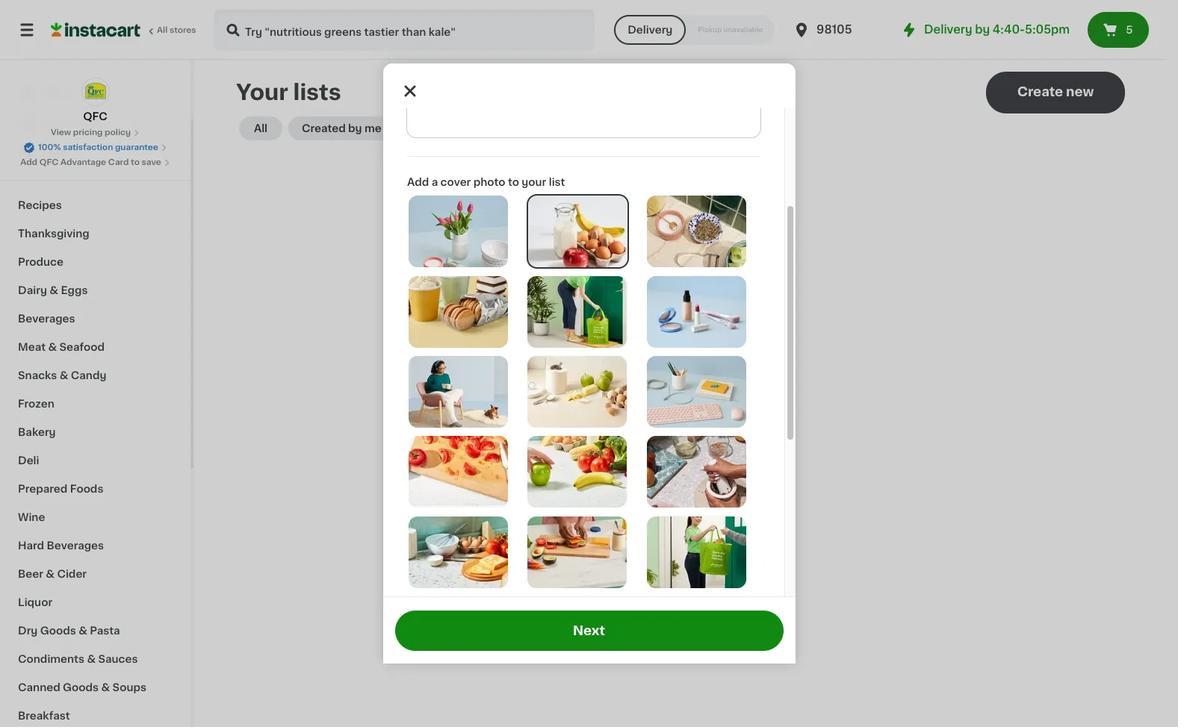 Task type: locate. For each thing, give the bounding box(es) containing it.
1 horizontal spatial lists
[[666, 310, 693, 322]]

a bar of chocolate cut in half, a yellow pint of white ice cream, a green pint of white ice cream, an open pack of cookies, and a stack of ice cream sandwiches. image
[[408, 276, 508, 348]]

0 horizontal spatial lists
[[42, 147, 68, 158]]

a inside dialog
[[431, 177, 438, 188]]

buy it again
[[42, 117, 105, 128]]

to for your
[[508, 177, 519, 188]]

prepared foods link
[[9, 475, 182, 504]]

delivery inside delivery button
[[628, 25, 673, 35]]

lists down the view
[[42, 147, 68, 158]]

& right meat
[[48, 342, 57, 353]]

1 vertical spatial add
[[407, 177, 429, 188]]

add up recipes
[[20, 158, 37, 167]]

beer & cider
[[18, 569, 87, 580]]

1 vertical spatial by
[[348, 123, 362, 134]]

dairy & eggs link
[[9, 276, 182, 305]]

0 vertical spatial add
[[20, 158, 37, 167]]

100% satisfaction guarantee button
[[23, 139, 167, 154]]

1 vertical spatial qfc
[[39, 158, 59, 167]]

lists inside no lists yet lists you create will be saved here.
[[666, 310, 693, 322]]

by
[[975, 24, 990, 35], [348, 123, 362, 134]]

5:05pm
[[1025, 24, 1070, 35]]

sauces
[[98, 655, 138, 665]]

goods
[[40, 626, 76, 637], [63, 683, 99, 693]]

1 horizontal spatial by
[[975, 24, 990, 35]]

0 horizontal spatial list
[[549, 177, 565, 188]]

dry goods & pasta
[[18, 626, 120, 637]]

lists link
[[9, 137, 182, 167]]

& inside "link"
[[48, 342, 57, 353]]

0 horizontal spatial to
[[131, 158, 140, 167]]

goods up condiments
[[40, 626, 76, 637]]

& left pasta
[[79, 626, 87, 637]]

you
[[617, 327, 637, 337]]

qfc up view pricing policy link
[[83, 111, 107, 122]]

thanksgiving
[[18, 229, 89, 239]]

view
[[51, 129, 71, 137]]

qfc
[[83, 111, 107, 122], [39, 158, 59, 167]]

a for add
[[431, 177, 438, 188]]

all inside button
[[254, 123, 268, 134]]

0 vertical spatial qfc
[[83, 111, 107, 122]]

1 horizontal spatial a
[[689, 359, 697, 371]]

create inside button
[[1018, 86, 1063, 98]]

cover
[[440, 177, 471, 188]]

breakfast link
[[9, 702, 182, 728]]

a left cover
[[431, 177, 438, 188]]

0 horizontal spatial all
[[157, 26, 168, 34]]

create down create
[[642, 359, 686, 371]]

0 vertical spatial to
[[131, 158, 140, 167]]

eggs
[[61, 285, 88, 296]]

next
[[573, 625, 605, 637]]

to inside "list_add_items" dialog
[[508, 177, 519, 188]]

0 horizontal spatial a
[[431, 177, 438, 188]]

add left cover
[[407, 177, 429, 188]]

advantage
[[61, 158, 106, 167]]

list right your
[[549, 177, 565, 188]]

lists up created
[[293, 81, 341, 103]]

snacks & candy link
[[9, 362, 182, 390]]

lists for your
[[293, 81, 341, 103]]

to down guarantee
[[131, 158, 140, 167]]

0 horizontal spatial delivery
[[628, 25, 673, 35]]

view pricing policy link
[[51, 127, 140, 139]]

frozen
[[18, 399, 54, 409]]

None search field
[[214, 9, 595, 51]]

0 horizontal spatial add
[[20, 158, 37, 167]]

prepared foods
[[18, 484, 103, 495]]

lists left you
[[590, 327, 615, 337]]

canned goods & soups
[[18, 683, 146, 693]]

dairy & eggs
[[18, 285, 88, 296]]

0 vertical spatial all
[[157, 26, 168, 34]]

by inside button
[[348, 123, 362, 134]]

add inside dialog
[[407, 177, 429, 188]]

& right beer
[[46, 569, 55, 580]]

will
[[676, 327, 693, 337]]

& for meat
[[48, 342, 57, 353]]

a small bottle of milk, a bowl and a whisk, a carton of 6 eggs, a bunch of tomatoes on the vine, sliced cheese, a head of lettuce, and a loaf of bread. image
[[408, 517, 508, 589]]

& left the "eggs"
[[50, 285, 58, 296]]

to
[[131, 158, 140, 167], [508, 177, 519, 188]]

beer
[[18, 569, 43, 580]]

no lists yet lists you create will be saved here.
[[590, 310, 772, 337]]

1 vertical spatial list
[[700, 359, 720, 371]]

a jar of flour, a stick of sliced butter, 3 granny smith apples, a carton of 7 eggs. image
[[528, 356, 627, 428]]

0 vertical spatial create
[[1018, 86, 1063, 98]]

1 horizontal spatial delivery
[[924, 24, 973, 35]]

0 vertical spatial a
[[431, 177, 438, 188]]

1 vertical spatial goods
[[63, 683, 99, 693]]

0 vertical spatial lists
[[293, 81, 341, 103]]

delivery inside delivery by 4:40-5:05pm link
[[924, 24, 973, 35]]

goods down condiments & sauces
[[63, 683, 99, 693]]

1 horizontal spatial to
[[508, 177, 519, 188]]

lists for no
[[666, 310, 693, 322]]

create
[[1018, 86, 1063, 98], [642, 359, 686, 371]]

liquor
[[18, 598, 52, 608]]

deli
[[18, 456, 39, 466]]

hard
[[18, 541, 44, 551]]

by left "me"
[[348, 123, 362, 134]]

create a list link
[[642, 357, 720, 374]]

be
[[695, 327, 709, 337]]

buy
[[42, 117, 63, 128]]

delivery
[[924, 24, 973, 35], [628, 25, 673, 35]]

lists up will
[[666, 310, 693, 322]]

0 horizontal spatial lists
[[293, 81, 341, 103]]

soups
[[113, 683, 146, 693]]

qfc down 100%
[[39, 158, 59, 167]]

create new button
[[986, 72, 1125, 114]]

all
[[157, 26, 168, 34], [254, 123, 268, 134]]

add qfc advantage card to save
[[20, 158, 161, 167]]

created by me button
[[288, 117, 395, 140]]

0 vertical spatial goods
[[40, 626, 76, 637]]

0 vertical spatial lists
[[42, 147, 68, 158]]

0 vertical spatial beverages
[[18, 314, 75, 324]]

all down your
[[254, 123, 268, 134]]

1 vertical spatial create
[[642, 359, 686, 371]]

& for dairy
[[50, 285, 58, 296]]

guarantee
[[115, 143, 158, 152]]

service type group
[[614, 15, 775, 45]]

by for delivery
[[975, 24, 990, 35]]

condiments
[[18, 655, 84, 665]]

create left new
[[1018, 86, 1063, 98]]

a down will
[[689, 359, 697, 371]]

1 vertical spatial all
[[254, 123, 268, 134]]

all button
[[239, 117, 282, 140]]

0 vertical spatial list
[[549, 177, 565, 188]]

& left sauces
[[87, 655, 96, 665]]

beverages down the dairy & eggs
[[18, 314, 75, 324]]

goods for canned
[[63, 683, 99, 693]]

list_add_items dialog
[[383, 0, 795, 728]]

1 vertical spatial a
[[689, 359, 697, 371]]

to left your
[[508, 177, 519, 188]]

frozen link
[[9, 390, 182, 418]]

card
[[108, 158, 129, 167]]

1 vertical spatial to
[[508, 177, 519, 188]]

4:40-
[[993, 24, 1025, 35]]

list
[[549, 177, 565, 188], [700, 359, 720, 371]]

by left 4:40-
[[975, 24, 990, 35]]

to for save
[[131, 158, 140, 167]]

a woman sitting on a chair wearing headphones holding a drink in her hand with a small brown dog on the floor by her side. image
[[408, 356, 508, 428]]

0 horizontal spatial create
[[642, 359, 686, 371]]

snacks & candy
[[18, 371, 106, 381]]

all stores
[[157, 26, 196, 34]]

shop link
[[9, 78, 182, 108]]

wine
[[18, 513, 45, 523]]

1 horizontal spatial all
[[254, 123, 268, 134]]

1 horizontal spatial create
[[1018, 86, 1063, 98]]

seafood
[[59, 342, 105, 353]]

breakfast
[[18, 711, 70, 722]]

a table with people sitting around it with a bowl of potato chips, doritos, and cheetos. image
[[528, 597, 627, 669]]

0 horizontal spatial by
[[348, 123, 362, 134]]

& left candy
[[60, 371, 68, 381]]

lists
[[293, 81, 341, 103], [666, 310, 693, 322]]

0 vertical spatial by
[[975, 24, 990, 35]]

1 vertical spatial lists
[[590, 327, 615, 337]]

thanksgiving link
[[9, 220, 182, 248]]

a
[[431, 177, 438, 188], [689, 359, 697, 371]]

a keyboard, mouse, notebook, cup of pencils, wire cable. image
[[647, 356, 746, 428]]

beverages up cider
[[47, 541, 104, 551]]

list down 'be'
[[700, 359, 720, 371]]

a for create
[[689, 359, 697, 371]]

all left stores
[[157, 26, 168, 34]]

1 horizontal spatial lists
[[590, 327, 615, 337]]

1 horizontal spatial add
[[407, 177, 429, 188]]

lists
[[42, 147, 68, 158], [590, 327, 615, 337]]

1 vertical spatial lists
[[666, 310, 693, 322]]

created by me
[[302, 123, 382, 134]]

meat
[[18, 342, 46, 353]]

0 horizontal spatial qfc
[[39, 158, 59, 167]]



Task type: describe. For each thing, give the bounding box(es) containing it.
foods
[[70, 484, 103, 495]]

add a cover photo to your list
[[407, 177, 565, 188]]

it
[[66, 117, 73, 128]]

recipes
[[18, 200, 62, 211]]

a person with white painted nails grinding some spices with a mortar and pestle. image
[[647, 437, 746, 508]]

buy it again link
[[9, 108, 182, 137]]

delivery by 4:40-5:05pm link
[[901, 21, 1070, 39]]

shop
[[42, 87, 70, 98]]

dry
[[18, 626, 38, 637]]

98105
[[817, 24, 852, 35]]

beverages link
[[9, 305, 182, 333]]

& left soups
[[101, 683, 110, 693]]

a woman handing over a grocery bag to a customer through their front door. image
[[647, 517, 746, 589]]

& for beer
[[46, 569, 55, 580]]

an shopper setting a bag of groceries down at someone's door. image
[[528, 276, 627, 348]]

deli link
[[9, 447, 182, 475]]

your
[[521, 177, 546, 188]]

canned goods & soups link
[[9, 674, 182, 702]]

no
[[644, 310, 663, 322]]

delivery by 4:40-5:05pm
[[924, 24, 1070, 35]]

stores
[[170, 26, 196, 34]]

delivery for delivery
[[628, 25, 673, 35]]

98105 button
[[793, 9, 883, 51]]

& for condiments
[[87, 655, 96, 665]]

a person touching an apple, a banana, a bunch of tomatoes, and an assortment of other vegetables on a counter. image
[[528, 437, 627, 508]]

create new
[[1018, 86, 1094, 98]]

all for all
[[254, 123, 268, 134]]

a wooden cutting board and knife, and a few sliced tomatoes and two whole tomatoes. image
[[408, 437, 508, 508]]

a person preparing a sandwich on a cutting board, a bunch of carrots, a sliced avocado, a jar of mayonnaise, and a plate of potato chips. image
[[528, 517, 627, 589]]

bakery
[[18, 427, 56, 438]]

beer & cider link
[[9, 560, 182, 589]]

snacks
[[18, 371, 57, 381]]

satisfaction
[[63, 143, 113, 152]]

yet
[[696, 310, 718, 322]]

100%
[[38, 143, 61, 152]]

an apple, a small pitcher of milk, a banana, and a carton of 6 eggs. image
[[528, 196, 627, 268]]

dairy
[[18, 285, 47, 296]]

photo
[[473, 177, 505, 188]]

5
[[1126, 25, 1133, 35]]

liquor link
[[9, 589, 182, 617]]

pricing
[[73, 129, 103, 137]]

dry goods & pasta link
[[9, 617, 182, 646]]

created
[[302, 123, 346, 134]]

new
[[1066, 86, 1094, 98]]

your
[[236, 81, 288, 103]]

1 horizontal spatial qfc
[[83, 111, 107, 122]]

5 button
[[1088, 12, 1149, 48]]

create
[[640, 327, 673, 337]]

& for snacks
[[60, 371, 68, 381]]

create a list
[[642, 359, 720, 371]]

add qfc advantage card to save link
[[20, 157, 170, 169]]

condiments & sauces link
[[9, 646, 182, 674]]

a bulb of garlic, a bowl of salt, a bowl of pepper, a bowl of cut celery. image
[[647, 196, 746, 268]]

qfc logo image
[[81, 78, 109, 106]]

produce
[[18, 257, 63, 268]]

a small white vase of pink tulips, a stack of 3 white bowls, and a rolled napkin. image
[[408, 196, 508, 268]]

list inside dialog
[[549, 177, 565, 188]]

100% satisfaction guarantee
[[38, 143, 158, 152]]

a table wtih assorted snacks and drinks. image
[[647, 597, 746, 669]]

hard beverages link
[[9, 532, 182, 560]]

qfc link
[[81, 78, 109, 124]]

instacart logo image
[[51, 21, 140, 39]]

pressed powder, foundation, lip stick, and makeup brushes. image
[[647, 276, 746, 348]]

save
[[142, 158, 161, 167]]

next button
[[395, 611, 783, 651]]

canned
[[18, 683, 60, 693]]

add for add a cover photo to your list
[[407, 177, 429, 188]]

by for created
[[348, 123, 362, 134]]

goods for dry
[[40, 626, 76, 637]]

delivery button
[[614, 15, 686, 45]]

meat & seafood link
[[9, 333, 182, 362]]

1 vertical spatial beverages
[[47, 541, 104, 551]]

1 horizontal spatial list
[[700, 359, 720, 371]]

wine link
[[9, 504, 182, 532]]

hard beverages
[[18, 541, 104, 551]]

lists inside no lists yet lists you create will be saved here.
[[590, 327, 615, 337]]

cider
[[57, 569, 87, 580]]

produce link
[[9, 248, 182, 276]]

create for create new
[[1018, 86, 1063, 98]]

your lists
[[236, 81, 341, 103]]

lists inside lists link
[[42, 147, 68, 158]]

meat & seafood
[[18, 342, 105, 353]]

add for add qfc advantage card to save
[[20, 158, 37, 167]]

me
[[365, 123, 382, 134]]

a table with people sitting around it with nachos and cheese, guacamole, and mixed chips. image
[[408, 597, 508, 669]]

create for create a list
[[642, 359, 686, 371]]

bakery link
[[9, 418, 182, 447]]

saved
[[712, 327, 743, 337]]

policy
[[105, 129, 131, 137]]

condiments & sauces
[[18, 655, 138, 665]]

all for all stores
[[157, 26, 168, 34]]

all stores link
[[51, 9, 197, 51]]

delivery for delivery by 4:40-5:05pm
[[924, 24, 973, 35]]

here.
[[746, 327, 772, 337]]

recipes link
[[9, 191, 182, 220]]



Task type: vqa. For each thing, say whether or not it's contained in the screenshot.
the left by
yes



